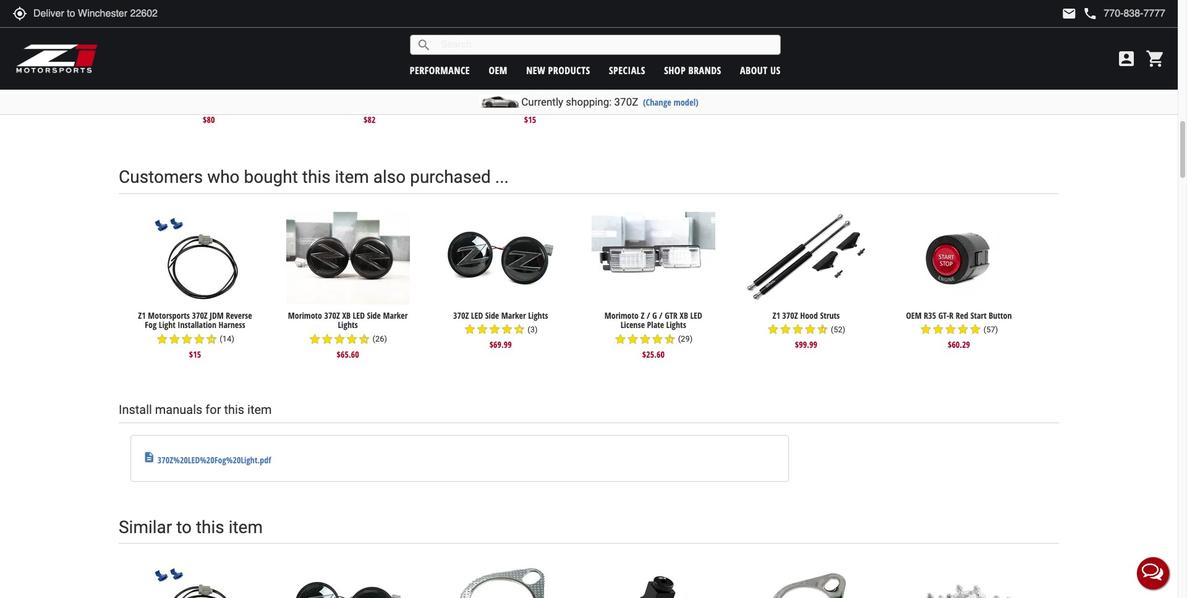 Task type: vqa. For each thing, say whether or not it's contained in the screenshot.
the bottom Show
no



Task type: locate. For each thing, give the bounding box(es) containing it.
mail link
[[1063, 6, 1077, 21]]

hood
[[801, 310, 819, 322]]

1 horizontal spatial z1 motorsports 370z jdm reverse fog light installation harness star star star star star_half (14) $15
[[472, 78, 586, 125]]

0 horizontal spatial harness
[[219, 319, 245, 331]]

1 vertical spatial this
[[224, 403, 244, 418]]

bundle
[[612, 13, 646, 30]]

2 / from the left
[[660, 310, 663, 322]]

lights up (3)
[[528, 310, 548, 322]]

0 horizontal spatial $15
[[189, 349, 201, 361]]

1 horizontal spatial /
[[660, 310, 663, 322]]

add all three to cart
[[624, 64, 706, 78]]

1 vertical spatial reverse
[[226, 310, 252, 322]]

z1
[[472, 78, 480, 90], [138, 310, 146, 322], [773, 310, 781, 322]]

oem left new
[[489, 63, 508, 77]]

lights up (29)
[[667, 319, 687, 331]]

morimoto inside the morimoto 370z xb led side marker lights star star $82
[[308, 78, 343, 90]]

1 horizontal spatial xb
[[363, 78, 371, 90]]

three
[[655, 64, 676, 78]]

customers who bought this item also purchased ...
[[119, 167, 509, 187]]

us
[[771, 63, 781, 77]]

brands
[[689, 63, 722, 77]]

shop
[[665, 63, 686, 77]]

item left also
[[335, 167, 369, 187]]

$15 up 'install manuals for this item'
[[189, 349, 201, 361]]

2 horizontal spatial z1
[[773, 310, 781, 322]]

0 horizontal spatial motorsports
[[148, 310, 190, 322]]

side inside morimoto 370z xb led side marker lights star star star star star_half (26) $65.60
[[367, 310, 381, 322]]

this
[[302, 167, 331, 187], [224, 403, 244, 418], [196, 518, 224, 538]]

0 vertical spatial item
[[335, 167, 369, 187]]

motorsports
[[482, 78, 524, 90], [148, 310, 190, 322]]

0 vertical spatial $15
[[525, 114, 537, 125]]

1 vertical spatial z1 motorsports 370z jdm reverse fog light installation harness star star star star star_half (14) $15
[[138, 310, 252, 361]]

performance
[[410, 63, 470, 77]]

1 horizontal spatial $15
[[525, 114, 537, 125]]

for
[[206, 403, 221, 418]]

this right to
[[196, 518, 224, 538]]

r35
[[924, 310, 937, 322]]

$15 down currently
[[525, 114, 537, 125]]

led inside morimoto z / g / gtr xb led license plate lights star star star star star_half (29) $25.60
[[691, 310, 703, 322]]

2 add from the left
[[433, 27, 464, 58]]

installation
[[512, 87, 550, 99], [178, 319, 217, 331]]

0 horizontal spatial oem
[[489, 63, 508, 77]]

shop brands
[[665, 63, 722, 77]]

0 vertical spatial motorsports
[[482, 78, 524, 90]]

star_half inside 370z led side marker lights star star star star star_half (3) $69.99
[[514, 324, 526, 336]]

0 horizontal spatial jdm
[[210, 310, 224, 322]]

0 vertical spatial this
[[302, 167, 331, 187]]

0 vertical spatial z1 motorsports 370z jdm reverse fog light installation harness star star star star star_half (14) $15
[[472, 78, 586, 125]]

my_location
[[12, 6, 27, 21]]

$65.60
[[337, 349, 359, 361]]

$15
[[525, 114, 537, 125], [189, 349, 201, 361]]

reverse
[[560, 78, 586, 90], [226, 310, 252, 322]]

search
[[417, 37, 432, 52]]

marker up '$69.99'
[[502, 310, 526, 322]]

1 vertical spatial (14)
[[220, 335, 234, 344]]

marker
[[403, 78, 428, 90], [383, 310, 408, 322], [502, 310, 526, 322]]

star
[[193, 98, 205, 111], [205, 98, 218, 111], [354, 98, 366, 111], [366, 98, 379, 111], [490, 98, 502, 111], [502, 98, 515, 111], [515, 98, 527, 111], [527, 98, 539, 111], [464, 324, 476, 336], [476, 324, 489, 336], [489, 324, 501, 336], [501, 324, 514, 336], [768, 324, 780, 336], [780, 324, 792, 336], [792, 324, 805, 336], [805, 324, 817, 336], [920, 324, 933, 336], [933, 324, 945, 336], [945, 324, 958, 336], [958, 324, 970, 336], [970, 324, 982, 336], [156, 333, 168, 346], [168, 333, 181, 346], [181, 333, 193, 346], [193, 333, 205, 346], [309, 333, 321, 346], [321, 333, 334, 346], [334, 333, 346, 346], [346, 333, 358, 346], [615, 333, 627, 346], [627, 333, 639, 346], [639, 333, 652, 346], [652, 333, 664, 346]]

lights inside morimoto z / g / gtr xb led license plate lights star star star star star_half (29) $25.60
[[667, 319, 687, 331]]

this right bought
[[302, 167, 331, 187]]

370z inside 370z illuminated led rear fog light assembly star star star_half $80
[[147, 78, 162, 90]]

plate
[[648, 319, 665, 331]]

oem left r35
[[907, 310, 922, 322]]

morimoto inside morimoto 370z xb led side marker lights star star star star star_half (26) $65.60
[[288, 310, 322, 322]]

0 vertical spatial harness
[[553, 87, 579, 99]]

side
[[387, 78, 401, 90], [367, 310, 381, 322], [486, 310, 499, 322]]

2 horizontal spatial side
[[486, 310, 499, 322]]

$80
[[203, 114, 215, 125]]

1 horizontal spatial reverse
[[560, 78, 586, 90]]

(change model) link
[[643, 97, 699, 108]]

2 vertical spatial this
[[196, 518, 224, 538]]

1 horizontal spatial fog
[[238, 78, 249, 90]]

marker inside the morimoto 370z xb led side marker lights star star $82
[[403, 78, 428, 90]]

morimoto for star
[[288, 310, 322, 322]]

item
[[335, 167, 369, 187], [248, 403, 272, 418], [229, 518, 263, 538]]

(change
[[643, 97, 672, 108]]

0 horizontal spatial add
[[272, 27, 303, 58]]

morimoto inside morimoto z / g / gtr xb led license plate lights star star star star star_half (29) $25.60
[[605, 310, 639, 322]]

star_half inside z1 370z hood struts star star star star star_half (52) $99.99
[[817, 324, 829, 336]]

lights inside 370z led side marker lights star star star star star_half (3) $69.99
[[528, 310, 548, 322]]

1 vertical spatial installation
[[178, 319, 217, 331]]

370z
[[147, 78, 162, 90], [345, 78, 360, 90], [526, 78, 542, 90], [615, 96, 639, 108], [192, 310, 208, 322], [325, 310, 340, 322], [453, 310, 469, 322], [783, 310, 799, 322]]

similar
[[119, 518, 172, 538]]

red
[[956, 310, 969, 322]]

xb inside the morimoto 370z xb led side marker lights star star $82
[[363, 78, 371, 90]]

lights up $82
[[358, 87, 378, 99]]

description
[[143, 452, 156, 464]]

$60.29
[[948, 339, 971, 351]]

star_half inside 370z illuminated led rear fog light assembly star star star_half $80
[[218, 98, 230, 111]]

star_half
[[218, 98, 230, 111], [539, 98, 552, 111], [514, 324, 526, 336], [817, 324, 829, 336], [205, 333, 218, 346], [358, 333, 371, 346], [664, 333, 677, 346]]

item right to
[[229, 518, 263, 538]]

$177
[[612, 31, 640, 51]]

0 vertical spatial (14)
[[554, 100, 568, 109]]

about us
[[741, 63, 781, 77]]

marker up '(26)' on the left of the page
[[383, 310, 408, 322]]

1 / from the left
[[647, 310, 651, 322]]

this right for
[[224, 403, 244, 418]]

side for star
[[367, 310, 381, 322]]

lights
[[358, 87, 378, 99], [528, 310, 548, 322], [338, 319, 358, 331], [667, 319, 687, 331]]

0 horizontal spatial /
[[647, 310, 651, 322]]

0 horizontal spatial xb
[[342, 310, 351, 322]]

price:
[[649, 13, 675, 30]]

xb up $82
[[363, 78, 371, 90]]

z1 for star_half
[[472, 78, 480, 90]]

0 vertical spatial reverse
[[560, 78, 586, 90]]

xb up $65.60
[[342, 310, 351, 322]]

bought
[[244, 167, 298, 187]]

fog
[[238, 78, 249, 90], [479, 87, 491, 99], [145, 319, 157, 331]]

xb
[[363, 78, 371, 90], [342, 310, 351, 322], [680, 310, 689, 322]]

0 vertical spatial jdm
[[544, 78, 558, 90]]

z1 inside z1 370z hood struts star star star star star_half (52) $99.99
[[773, 310, 781, 322]]

1 horizontal spatial add
[[433, 27, 464, 58]]

1 horizontal spatial side
[[387, 78, 401, 90]]

1 horizontal spatial motorsports
[[482, 78, 524, 90]]

add
[[272, 27, 303, 58], [433, 27, 464, 58]]

0 horizontal spatial side
[[367, 310, 381, 322]]

0 horizontal spatial z1 motorsports 370z jdm reverse fog light installation harness star star star star star_half (14) $15
[[138, 310, 252, 361]]

lights up $65.60
[[338, 319, 358, 331]]

370z led side marker lights star star star star star_half (3) $69.99
[[453, 310, 548, 351]]

/ right g
[[660, 310, 663, 322]]

0 vertical spatial oem
[[489, 63, 508, 77]]

1 horizontal spatial installation
[[512, 87, 550, 99]]

xb inside morimoto 370z xb led side marker lights star star star star star_half (26) $65.60
[[342, 310, 351, 322]]

oem
[[489, 63, 508, 77], [907, 310, 922, 322]]

z1 370z hood struts star star star star star_half (52) $99.99
[[768, 310, 846, 351]]

1 horizontal spatial jdm
[[544, 78, 558, 90]]

1 horizontal spatial oem
[[907, 310, 922, 322]]

item for for
[[248, 403, 272, 418]]

/ right z
[[647, 310, 651, 322]]

marker inside morimoto 370z xb led side marker lights star star star star star_half (26) $65.60
[[383, 310, 408, 322]]

item right for
[[248, 403, 272, 418]]

oem inside oem r35 gt-r red start button star star star star star (57) $60.29
[[907, 310, 922, 322]]

2 vertical spatial item
[[229, 518, 263, 538]]

1 vertical spatial $15
[[189, 349, 201, 361]]

1 vertical spatial motorsports
[[148, 310, 190, 322]]

new products link
[[527, 63, 591, 77]]

$82
[[364, 114, 376, 125]]

currently shopping: 370z (change model)
[[522, 96, 699, 108]]

license
[[621, 319, 645, 331]]

products
[[549, 63, 591, 77]]

bundle price: $177
[[612, 13, 675, 51]]

lights inside morimoto 370z xb led side marker lights star star star star star_half (26) $65.60
[[338, 319, 358, 331]]

side inside the morimoto 370z xb led side marker lights star star $82
[[387, 78, 401, 90]]

similar to this item
[[119, 518, 263, 538]]

z1 motorsports logo image
[[15, 43, 99, 74]]

/
[[647, 310, 651, 322], [660, 310, 663, 322]]

1 vertical spatial harness
[[219, 319, 245, 331]]

1 add from the left
[[272, 27, 303, 58]]

xb right gtr
[[680, 310, 689, 322]]

shopping_cart
[[1146, 49, 1166, 69]]

lights inside the morimoto 370z xb led side marker lights star star $82
[[358, 87, 378, 99]]

jdm
[[544, 78, 558, 90], [210, 310, 224, 322]]

(3)
[[528, 325, 538, 335]]

new
[[527, 63, 546, 77]]

1 horizontal spatial z1
[[472, 78, 480, 90]]

marker down performance
[[403, 78, 428, 90]]

xb inside morimoto z / g / gtr xb led license plate lights star star star star star_half (29) $25.60
[[680, 310, 689, 322]]

gt-
[[939, 310, 950, 322]]

(57)
[[984, 325, 999, 335]]

this for for
[[224, 403, 244, 418]]

morimoto
[[308, 78, 343, 90], [288, 310, 322, 322], [605, 310, 639, 322]]

1 horizontal spatial light
[[252, 78, 268, 90]]

1 vertical spatial oem
[[907, 310, 922, 322]]

z1 motorsports 370z jdm reverse fog light installation harness star star star star star_half (14) $15
[[472, 78, 586, 125], [138, 310, 252, 361]]

phone link
[[1084, 6, 1166, 21]]

2 horizontal spatial xb
[[680, 310, 689, 322]]

1 horizontal spatial (14)
[[554, 100, 568, 109]]

cart
[[690, 64, 706, 78]]

1 vertical spatial item
[[248, 403, 272, 418]]

side inside 370z led side marker lights star star star star star_half (3) $69.99
[[486, 310, 499, 322]]

performance link
[[410, 63, 470, 77]]

light
[[252, 78, 268, 90], [493, 87, 509, 99], [159, 319, 176, 331]]

shopping_cart link
[[1143, 49, 1166, 69]]



Task type: describe. For each thing, give the bounding box(es) containing it.
account_box link
[[1114, 49, 1140, 69]]

led inside the morimoto 370z xb led side marker lights star star $82
[[373, 78, 385, 90]]

install manuals for this item
[[119, 403, 272, 418]]

star_half inside morimoto z / g / gtr xb led license plate lights star star star star star_half (29) $25.60
[[664, 333, 677, 346]]

all
[[642, 64, 652, 78]]

0 horizontal spatial z1
[[138, 310, 146, 322]]

(26)
[[373, 335, 387, 344]]

0 horizontal spatial (14)
[[220, 335, 234, 344]]

led inside 370z illuminated led rear fog light assembly star star star_half $80
[[206, 78, 218, 90]]

star_half inside morimoto 370z xb led side marker lights star star star star star_half (26) $65.60
[[358, 333, 371, 346]]

marker for star
[[383, 310, 408, 322]]

oem r35 gt-r red start button star star star star star (57) $60.29
[[907, 310, 1013, 351]]

...
[[495, 167, 509, 187]]

(29)
[[678, 335, 693, 344]]

0 horizontal spatial installation
[[178, 319, 217, 331]]

who
[[207, 167, 240, 187]]

specials
[[609, 63, 646, 77]]

to
[[679, 64, 688, 78]]

morimoto for plate
[[605, 310, 639, 322]]

morimoto 370z xb led side marker lights star star star star star_half (26) $65.60
[[288, 310, 408, 361]]

g
[[653, 310, 657, 322]]

account_box
[[1117, 49, 1137, 69]]

z1 for star
[[773, 310, 781, 322]]

phone
[[1084, 6, 1098, 21]]

customers
[[119, 167, 203, 187]]

oem for oem r35 gt-r red start button star star star star star (57) $60.29
[[907, 310, 922, 322]]

370z inside z1 370z hood struts star star star star star_half (52) $99.99
[[783, 310, 799, 322]]

r
[[950, 310, 954, 322]]

1 vertical spatial jdm
[[210, 310, 224, 322]]

gtr
[[665, 310, 678, 322]]

shopping:
[[566, 96, 612, 108]]

1 horizontal spatial harness
[[553, 87, 579, 99]]

start
[[971, 310, 987, 322]]

side for $82
[[387, 78, 401, 90]]

370z%20led%20fog%20light.pdf
[[158, 455, 271, 466]]

2 horizontal spatial light
[[493, 87, 509, 99]]

shop brands link
[[665, 63, 722, 77]]

currently
[[522, 96, 564, 108]]

about
[[741, 63, 768, 77]]

370z illuminated led rear fog light assembly star star star_half $80
[[147, 78, 268, 125]]

purchased
[[410, 167, 491, 187]]

fog inside 370z illuminated led rear fog light assembly star star star_half $80
[[238, 78, 249, 90]]

led inside 370z led side marker lights star star star star star_half (3) $69.99
[[471, 310, 483, 322]]

xb for star
[[342, 310, 351, 322]]

z
[[641, 310, 645, 322]]

mail
[[1063, 6, 1077, 21]]

370z inside 370z led side marker lights star star star star star_half (3) $69.99
[[453, 310, 469, 322]]

install
[[119, 403, 152, 418]]

assembly
[[191, 87, 223, 99]]

morimoto z / g / gtr xb led license plate lights star star star star star_half (29) $25.60
[[605, 310, 703, 361]]

rear
[[220, 78, 236, 90]]

Search search field
[[432, 35, 781, 54]]

model)
[[674, 97, 699, 108]]

specials link
[[609, 63, 646, 77]]

also
[[374, 167, 406, 187]]

marker for $82
[[403, 78, 428, 90]]

to
[[176, 518, 192, 538]]

370z inside morimoto 370z xb led side marker lights star star star star star_half (26) $65.60
[[325, 310, 340, 322]]

description 370z%20led%20fog%20light.pdf
[[143, 452, 271, 466]]

$99.99
[[796, 339, 818, 351]]

0 vertical spatial installation
[[512, 87, 550, 99]]

morimoto for $82
[[308, 78, 343, 90]]

$69.99
[[490, 339, 512, 351]]

illuminated
[[164, 78, 204, 90]]

0 horizontal spatial reverse
[[226, 310, 252, 322]]

item for bought
[[335, 167, 369, 187]]

0 horizontal spatial light
[[159, 319, 176, 331]]

this for bought
[[302, 167, 331, 187]]

oem for oem
[[489, 63, 508, 77]]

oem link
[[489, 63, 508, 77]]

2 horizontal spatial fog
[[479, 87, 491, 99]]

manuals
[[155, 403, 203, 418]]

marker inside 370z led side marker lights star star star star star_half (3) $69.99
[[502, 310, 526, 322]]

add
[[624, 64, 640, 78]]

light inside 370z illuminated led rear fog light assembly star star star_half $80
[[252, 78, 268, 90]]

new products
[[527, 63, 591, 77]]

370z inside the morimoto 370z xb led side marker lights star star $82
[[345, 78, 360, 90]]

(52)
[[831, 325, 846, 335]]

led inside morimoto 370z xb led side marker lights star star star star star_half (26) $65.60
[[353, 310, 365, 322]]

$25.60
[[643, 349, 665, 361]]

about us link
[[741, 63, 781, 77]]

struts
[[821, 310, 840, 322]]

button
[[989, 310, 1013, 322]]

0 horizontal spatial fog
[[145, 319, 157, 331]]

morimoto 370z xb led side marker lights star star $82
[[308, 78, 428, 125]]

mail phone
[[1063, 6, 1098, 21]]

xb for $82
[[363, 78, 371, 90]]



